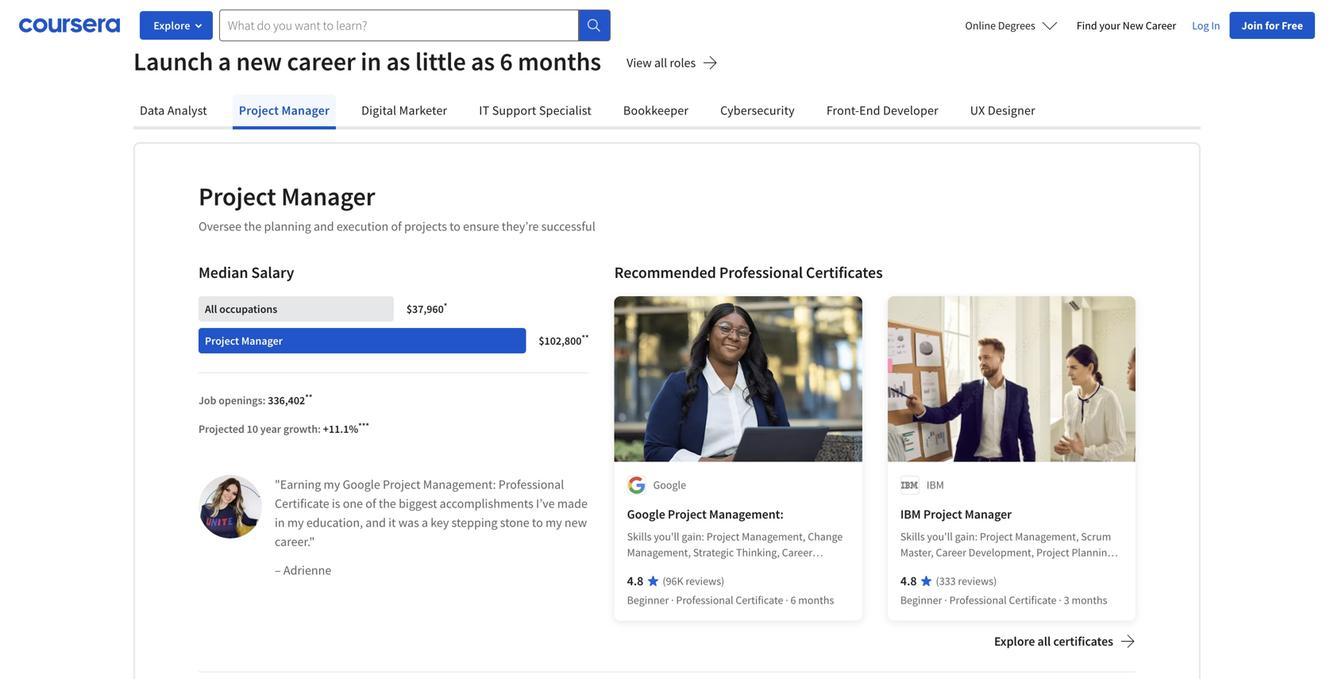 Task type: describe. For each thing, give the bounding box(es) containing it.
it support specialist
[[479, 103, 592, 118]]

salary
[[251, 263, 294, 282]]

front-end developer
[[827, 103, 939, 118]]

find your new career
[[1077, 18, 1177, 33]]

cybersecurity button
[[714, 95, 802, 126]]

marketer
[[399, 103, 448, 118]]

designer
[[988, 103, 1036, 118]]

occupations
[[219, 302, 278, 316]]

made
[[558, 496, 588, 512]]

data
[[140, 103, 165, 118]]

and inside project manager oversee the planning and execution of projects to ensure they're successful
[[314, 219, 334, 234]]

0 vertical spatial 6
[[500, 45, 513, 77]]

launch
[[133, 45, 213, 77]]

your
[[1100, 18, 1121, 33]]

(96k
[[663, 574, 684, 588]]

explore for explore
[[154, 18, 190, 33]]

in inside "earning my google project management: professional certificate is one of the biggest accomplishments i've made in my education, and it was a key stepping stone to my new career."
[[275, 515, 285, 531]]

all for view
[[655, 55, 668, 71]]

it
[[479, 103, 490, 118]]

median salary
[[199, 263, 294, 282]]

explore button
[[140, 11, 213, 40]]

project inside button
[[239, 103, 279, 118]]

adrienne
[[284, 563, 332, 578]]

project manager oversee the planning and execution of projects to ensure they're successful
[[199, 180, 596, 234]]

is
[[332, 496, 341, 512]]

beginner · professional certificate · 6 months
[[627, 593, 835, 607]]

they're
[[502, 219, 539, 234]]

new
[[1123, 18, 1144, 33]]

explore all certificates
[[995, 634, 1114, 650]]

ibm image
[[901, 476, 920, 495]]

to inside "earning my google project management: professional certificate is one of the biggest accomplishments i've made in my education, and it was a key stepping stone to my new career."
[[532, 515, 543, 531]]

10
[[247, 422, 258, 436]]

certificates
[[806, 263, 883, 282]]

1 horizontal spatial 6
[[791, 593, 797, 607]]

the inside "earning my google project management: professional certificate is one of the biggest accomplishments i've made in my education, and it was a key stepping stone to my new career."
[[379, 496, 396, 512]]

explore for explore all certificates
[[995, 634, 1036, 650]]

0 horizontal spatial months
[[518, 45, 602, 77]]

roles
[[670, 55, 696, 71]]

data analyst
[[140, 103, 207, 118]]

beginner · professional certificate · 3 months
[[901, 593, 1108, 607]]

ux
[[971, 103, 986, 118]]

was
[[399, 515, 419, 531]]

ibm project manager skills you'll gain:
[[901, 507, 1012, 544]]

(96k reviews)
[[663, 574, 725, 588]]

accomplishments
[[440, 496, 534, 512]]

year
[[260, 422, 281, 436]]

projects
[[404, 219, 447, 234]]

1 as from the left
[[387, 45, 411, 77]]

openings:
[[219, 393, 266, 408]]

front-
[[827, 103, 860, 118]]

successful
[[542, 219, 596, 234]]

beginner for ibm
[[901, 593, 943, 607]]

bookkeeper button
[[617, 95, 695, 126]]

biggest
[[399, 496, 437, 512]]

education,
[[307, 515, 363, 531]]

$37,960
[[407, 302, 444, 316]]

explore all certificates link
[[995, 634, 1136, 653]]

"earning my google project management: professional certificate is one of the biggest accomplishments i've made in my education, and it was a key stepping stone to my new career."
[[275, 477, 588, 550]]

$102,800
[[539, 334, 582, 348]]

i've
[[536, 496, 555, 512]]

google inside "earning my google project management: professional certificate is one of the biggest accomplishments i've made in my education, and it was a key stepping stone to my new career."
[[343, 477, 380, 493]]

one
[[343, 496, 363, 512]]

for
[[1266, 18, 1280, 33]]

project inside project manager oversee the planning and execution of projects to ensure they're successful
[[199, 180, 276, 212]]

management: inside "earning my google project management: professional certificate is one of the biggest accomplishments i've made in my education, and it was a key stepping stone to my new career."
[[423, 477, 496, 493]]

google for google project management: skills you'll gain:
[[627, 507, 666, 522]]

** inside $102,800 **
[[582, 332, 589, 343]]

0 horizontal spatial new
[[236, 45, 282, 77]]

end
[[860, 103, 881, 118]]

find
[[1077, 18, 1098, 33]]

certificate for ibm
[[1010, 593, 1057, 607]]

beginner for google
[[627, 593, 669, 607]]

analyst
[[168, 103, 207, 118]]

project inside google project management: skills you'll gain:
[[668, 507, 707, 522]]

execution
[[337, 219, 389, 234]]

support
[[492, 103, 537, 118]]

skills for google
[[627, 530, 652, 544]]

cybersecurity
[[721, 103, 795, 118]]

bookkeeper
[[624, 103, 689, 118]]

log in
[[1193, 18, 1221, 33]]

planning
[[264, 219, 311, 234]]

ibm for ibm project manager skills you'll gain:
[[901, 507, 922, 522]]

ibm for ibm
[[927, 478, 945, 492]]

in
[[1212, 18, 1221, 33]]

online
[[966, 18, 997, 33]]

11.1
[[329, 422, 349, 436]]

skills for ibm
[[901, 530, 926, 544]]

2 horizontal spatial my
[[546, 515, 562, 531]]

google for google
[[654, 478, 687, 492]]

reviews) for management:
[[686, 574, 725, 588]]

it support specialist button
[[473, 95, 598, 126]]

***
[[359, 421, 369, 431]]

job
[[199, 393, 217, 408]]

you'll for google
[[654, 530, 680, 544]]

to inside project manager oversee the planning and execution of projects to ensure they're successful
[[450, 219, 461, 234]]

project down the all
[[205, 334, 239, 348]]

1 horizontal spatial in
[[361, 45, 382, 77]]



Task type: vqa. For each thing, say whether or not it's contained in the screenshot.
of in the Project Manager Oversee the planning and execution of projects to ensure they're successful
yes



Task type: locate. For each thing, give the bounding box(es) containing it.
project up the oversee
[[199, 180, 276, 212]]

1 4.8 from the left
[[627, 573, 644, 589]]

view all roles link
[[627, 53, 719, 76]]

career."
[[275, 534, 315, 550]]

and right planning
[[314, 219, 334, 234]]

my
[[324, 477, 340, 493], [288, 515, 304, 531], [546, 515, 562, 531]]

key
[[431, 515, 449, 531]]

3 · from the left
[[945, 593, 948, 607]]

1 horizontal spatial of
[[391, 219, 402, 234]]

gain:
[[682, 530, 705, 544], [956, 530, 978, 544]]

google up "one"
[[343, 477, 380, 493]]

to down i've
[[532, 515, 543, 531]]

1 horizontal spatial gain:
[[956, 530, 978, 544]]

1 vertical spatial 6
[[791, 593, 797, 607]]

certificate inside "earning my google project management: professional certificate is one of the biggest accomplishments i've made in my education, and it was a key stepping stone to my new career."
[[275, 496, 330, 512]]

my down i've
[[546, 515, 562, 531]]

career role tabs tab list
[[133, 95, 1201, 130]]

2 · from the left
[[786, 593, 789, 607]]

0 vertical spatial project manager
[[239, 103, 330, 118]]

all
[[655, 55, 668, 71], [1038, 634, 1052, 650]]

join for free link
[[1231, 12, 1316, 39]]

professional inside "earning my google project management: professional certificate is one of the biggest accomplishments i've made in my education, and it was a key stepping stone to my new career."
[[499, 477, 564, 493]]

log
[[1193, 18, 1210, 33]]

0 vertical spatial all
[[655, 55, 668, 71]]

you'll up (333
[[928, 530, 953, 544]]

you'll inside ibm project manager skills you'll gain:
[[928, 530, 953, 544]]

the inside project manager oversee the planning and execution of projects to ensure they're successful
[[244, 219, 262, 234]]

in up the career."
[[275, 515, 285, 531]]

1 horizontal spatial explore
[[995, 634, 1036, 650]]

explore inside dropdown button
[[154, 18, 190, 33]]

gain: for management:
[[682, 530, 705, 544]]

2 horizontal spatial certificate
[[1010, 593, 1057, 607]]

free
[[1283, 18, 1304, 33]]

*
[[444, 301, 448, 311]]

career
[[1146, 18, 1177, 33]]

$37,960 *
[[407, 301, 448, 316]]

skills inside google project management: skills you'll gain:
[[627, 530, 652, 544]]

reviews) for manager
[[959, 574, 998, 588]]

and inside "earning my google project management: professional certificate is one of the biggest accomplishments i've made in my education, and it was a key stepping stone to my new career."
[[366, 515, 386, 531]]

0 horizontal spatial of
[[366, 496, 376, 512]]

project up (96k reviews)
[[668, 507, 707, 522]]

all occupations
[[205, 302, 278, 316]]

2 horizontal spatial months
[[1072, 593, 1108, 607]]

to left the ensure
[[450, 219, 461, 234]]

– adrienne
[[275, 563, 332, 578]]

a inside "earning my google project management: professional certificate is one of the biggest accomplishments i've made in my education, and it was a key stepping stone to my new career."
[[422, 515, 428, 531]]

recommended professional certificates
[[615, 263, 883, 282]]

0 vertical spatial of
[[391, 219, 402, 234]]

project
[[239, 103, 279, 118], [199, 180, 276, 212], [205, 334, 239, 348], [383, 477, 421, 493], [668, 507, 707, 522], [924, 507, 963, 522]]

degrees
[[999, 18, 1036, 33]]

0 horizontal spatial ibm
[[901, 507, 922, 522]]

0 vertical spatial and
[[314, 219, 334, 234]]

2 gain: from the left
[[956, 530, 978, 544]]

0 horizontal spatial the
[[244, 219, 262, 234]]

4.8 left (333
[[901, 573, 917, 589]]

manager down "career"
[[282, 103, 330, 118]]

0 horizontal spatial **
[[305, 392, 313, 403]]

log in link
[[1183, 16, 1231, 35]]

view
[[627, 55, 652, 71]]

the right the oversee
[[244, 219, 262, 234]]

1 vertical spatial new
[[565, 515, 587, 531]]

and left it
[[366, 515, 386, 531]]

2 reviews) from the left
[[959, 574, 998, 588]]

1 vertical spatial project manager
[[205, 334, 283, 348]]

months for ibm
[[1072, 593, 1108, 607]]

1 horizontal spatial 4.8
[[901, 573, 917, 589]]

the
[[244, 219, 262, 234], [379, 496, 396, 512]]

google right google image
[[654, 478, 687, 492]]

beginner
[[627, 593, 669, 607], [901, 593, 943, 607]]

1 horizontal spatial you'll
[[928, 530, 953, 544]]

you'll inside google project management: skills you'll gain:
[[654, 530, 680, 544]]

google image
[[627, 476, 647, 495]]

0 vertical spatial new
[[236, 45, 282, 77]]

find your new career link
[[1071, 11, 1183, 40]]

in down what do you want to learn? text field
[[361, 45, 382, 77]]

new up the project manager button
[[236, 45, 282, 77]]

ibm right ibm icon
[[927, 478, 945, 492]]

ibm
[[927, 478, 945, 492], [901, 507, 922, 522]]

1 horizontal spatial beginner
[[901, 593, 943, 607]]

0 vertical spatial a
[[218, 45, 231, 77]]

project inside ibm project manager skills you'll gain:
[[924, 507, 963, 522]]

stone
[[500, 515, 530, 531]]

of inside project manager oversee the planning and execution of projects to ensure they're successful
[[391, 219, 402, 234]]

oversee
[[199, 219, 242, 234]]

gain: inside google project management: skills you'll gain:
[[682, 530, 705, 544]]

stepping
[[452, 515, 498, 531]]

gain: up (96k reviews)
[[682, 530, 705, 544]]

a left key
[[422, 515, 428, 531]]

0 horizontal spatial explore
[[154, 18, 190, 33]]

ux designer button
[[965, 95, 1042, 126]]

online degrees
[[966, 18, 1036, 33]]

0 horizontal spatial gain:
[[682, 530, 705, 544]]

google down google image
[[627, 507, 666, 522]]

all for explore
[[1038, 634, 1052, 650]]

0 horizontal spatial you'll
[[654, 530, 680, 544]]

explore down beginner · professional certificate · 3 months at the bottom
[[995, 634, 1036, 650]]

ibm down ibm icon
[[901, 507, 922, 522]]

reviews) up beginner · professional certificate · 6 months
[[686, 574, 725, 588]]

as right little
[[471, 45, 495, 77]]

manager down occupations
[[241, 334, 283, 348]]

1 horizontal spatial my
[[324, 477, 340, 493]]

1 horizontal spatial certificate
[[736, 593, 784, 607]]

None search field
[[219, 10, 611, 41]]

project up (333
[[924, 507, 963, 522]]

1 horizontal spatial ibm
[[927, 478, 945, 492]]

beginner down (96k
[[627, 593, 669, 607]]

4.8 for ibm project manager
[[901, 573, 917, 589]]

online degrees button
[[953, 8, 1071, 43]]

0 horizontal spatial beginner
[[627, 593, 669, 607]]

job openings: 336,402 **
[[199, 392, 313, 408]]

0 horizontal spatial management:
[[423, 477, 496, 493]]

of left projects on the top of page
[[391, 219, 402, 234]]

0 vertical spatial management:
[[423, 477, 496, 493]]

ensure
[[463, 219, 500, 234]]

gain: up (333 reviews)
[[956, 530, 978, 544]]

1 vertical spatial of
[[366, 496, 376, 512]]

specialist
[[539, 103, 592, 118]]

it
[[389, 515, 396, 531]]

gain: inside ibm project manager skills you'll gain:
[[956, 530, 978, 544]]

certificate
[[275, 496, 330, 512], [736, 593, 784, 607], [1010, 593, 1057, 607]]

1 skills from the left
[[627, 530, 652, 544]]

google project management: skills you'll gain:
[[627, 507, 784, 544]]

0 vertical spatial in
[[361, 45, 382, 77]]

1 you'll from the left
[[654, 530, 680, 544]]

manager up (333 reviews)
[[965, 507, 1012, 522]]

projected
[[199, 422, 245, 436]]

0 horizontal spatial reviews)
[[686, 574, 725, 588]]

professional
[[720, 263, 803, 282], [499, 477, 564, 493], [677, 593, 734, 607], [950, 593, 1007, 607]]

explore up launch
[[154, 18, 190, 33]]

0 vertical spatial **
[[582, 332, 589, 343]]

project manager inside button
[[239, 103, 330, 118]]

1 horizontal spatial all
[[1038, 634, 1052, 650]]

0 vertical spatial ibm
[[927, 478, 945, 492]]

**
[[582, 332, 589, 343], [305, 392, 313, 403]]

project manager button
[[233, 95, 336, 126]]

ibm inside ibm project manager skills you'll gain:
[[901, 507, 922, 522]]

1 vertical spatial management:
[[710, 507, 784, 522]]

of right "one"
[[366, 496, 376, 512]]

** inside job openings: 336,402 **
[[305, 392, 313, 403]]

1 horizontal spatial a
[[422, 515, 428, 531]]

skills down google image
[[627, 530, 652, 544]]

digital marketer
[[362, 103, 448, 118]]

1 · from the left
[[672, 593, 674, 607]]

front-end developer button
[[821, 95, 945, 126]]

skills inside ibm project manager skills you'll gain:
[[901, 530, 926, 544]]

beginner down (333
[[901, 593, 943, 607]]

0 horizontal spatial my
[[288, 515, 304, 531]]

1 horizontal spatial and
[[366, 515, 386, 531]]

1 horizontal spatial to
[[532, 515, 543, 531]]

to
[[450, 219, 461, 234], [532, 515, 543, 531]]

manager up execution
[[281, 180, 375, 212]]

1 vertical spatial a
[[422, 515, 428, 531]]

1 horizontal spatial as
[[471, 45, 495, 77]]

skills down ibm icon
[[901, 530, 926, 544]]

1 horizontal spatial skills
[[901, 530, 926, 544]]

1 vertical spatial to
[[532, 515, 543, 531]]

and
[[314, 219, 334, 234], [366, 515, 386, 531]]

1 vertical spatial explore
[[995, 634, 1036, 650]]

0 horizontal spatial 4.8
[[627, 573, 644, 589]]

4.8 for google project management:
[[627, 573, 644, 589]]

project manager down "career"
[[239, 103, 330, 118]]

project inside "earning my google project management: professional certificate is one of the biggest accomplishments i've made in my education, and it was a key stepping stone to my new career."
[[383, 477, 421, 493]]

0 horizontal spatial 6
[[500, 45, 513, 77]]

project up biggest at the left of the page
[[383, 477, 421, 493]]

median
[[199, 263, 248, 282]]

all
[[205, 302, 217, 316]]

project manager down all occupations
[[205, 334, 283, 348]]

6
[[500, 45, 513, 77], [791, 593, 797, 607]]

my up is
[[324, 477, 340, 493]]

google
[[343, 477, 380, 493], [654, 478, 687, 492], [627, 507, 666, 522]]

0 horizontal spatial and
[[314, 219, 334, 234]]

0 horizontal spatial to
[[450, 219, 461, 234]]

manager inside button
[[282, 103, 330, 118]]

0 horizontal spatial certificate
[[275, 496, 330, 512]]

recommended
[[615, 263, 717, 282]]

1 vertical spatial the
[[379, 496, 396, 512]]

coursera image
[[19, 13, 120, 38]]

months for google
[[799, 593, 835, 607]]

$102,800 **
[[539, 332, 589, 348]]

join
[[1243, 18, 1264, 33]]

1 horizontal spatial **
[[582, 332, 589, 343]]

0 horizontal spatial a
[[218, 45, 231, 77]]

you'll
[[654, 530, 680, 544], [928, 530, 953, 544]]

0 horizontal spatial as
[[387, 45, 411, 77]]

%
[[349, 422, 359, 436]]

you'll for ibm
[[928, 530, 953, 544]]

project right analyst
[[239, 103, 279, 118]]

digital
[[362, 103, 397, 118]]

new down made
[[565, 515, 587, 531]]

·
[[672, 593, 674, 607], [786, 593, 789, 607], [945, 593, 948, 607], [1060, 593, 1062, 607]]

manager inside project manager oversee the planning and execution of projects to ensure they're successful
[[281, 180, 375, 212]]

1 horizontal spatial months
[[799, 593, 835, 607]]

0 vertical spatial explore
[[154, 18, 190, 33]]

the up it
[[379, 496, 396, 512]]

a right launch
[[218, 45, 231, 77]]

2 as from the left
[[471, 45, 495, 77]]

1 horizontal spatial new
[[565, 515, 587, 531]]

reviews) right (333
[[959, 574, 998, 588]]

–
[[275, 563, 281, 578]]

1 gain: from the left
[[682, 530, 705, 544]]

all right view
[[655, 55, 668, 71]]

projected 10 year growth: + 11.1 % ***
[[199, 421, 369, 436]]

2 beginner from the left
[[901, 593, 943, 607]]

management: inside google project management: skills you'll gain:
[[710, 507, 784, 522]]

you'll up (96k
[[654, 530, 680, 544]]

(333 reviews)
[[936, 574, 998, 588]]

view all roles
[[627, 55, 696, 71]]

skills
[[627, 530, 652, 544], [901, 530, 926, 544]]

certificate for google
[[736, 593, 784, 607]]

What do you want to learn? text field
[[219, 10, 579, 41]]

4.8 left (96k
[[627, 573, 644, 589]]

0 vertical spatial the
[[244, 219, 262, 234]]

digital marketer button
[[355, 95, 454, 126]]

ux designer
[[971, 103, 1036, 118]]

+
[[323, 422, 329, 436]]

1 vertical spatial and
[[366, 515, 386, 531]]

1 horizontal spatial the
[[379, 496, 396, 512]]

0 horizontal spatial in
[[275, 515, 285, 531]]

1 vertical spatial in
[[275, 515, 285, 531]]

2 you'll from the left
[[928, 530, 953, 544]]

4 · from the left
[[1060, 593, 1062, 607]]

0 horizontal spatial all
[[655, 55, 668, 71]]

1 horizontal spatial management:
[[710, 507, 784, 522]]

google inside google project management: skills you'll gain:
[[627, 507, 666, 522]]

1 beginner from the left
[[627, 593, 669, 607]]

developer
[[884, 103, 939, 118]]

0 horizontal spatial skills
[[627, 530, 652, 544]]

1 vertical spatial **
[[305, 392, 313, 403]]

project manager
[[239, 103, 330, 118], [205, 334, 283, 348]]

1 horizontal spatial reviews)
[[959, 574, 998, 588]]

manager inside ibm project manager skills you'll gain:
[[965, 507, 1012, 522]]

launch a new career in as little as 6 months
[[133, 45, 602, 77]]

1 reviews) from the left
[[686, 574, 725, 588]]

1 vertical spatial ibm
[[901, 507, 922, 522]]

new inside "earning my google project management: professional certificate is one of the biggest accomplishments i've made in my education, and it was a key stepping stone to my new career."
[[565, 515, 587, 531]]

as down what do you want to learn? text field
[[387, 45, 411, 77]]

1 vertical spatial all
[[1038, 634, 1052, 650]]

of inside "earning my google project management: professional certificate is one of the biggest accomplishments i've made in my education, and it was a key stepping stone to my new career."
[[366, 496, 376, 512]]

2 skills from the left
[[901, 530, 926, 544]]

(333
[[936, 574, 956, 588]]

explore
[[154, 18, 190, 33], [995, 634, 1036, 650]]

2 4.8 from the left
[[901, 573, 917, 589]]

my up the career."
[[288, 515, 304, 531]]

all left certificates
[[1038, 634, 1052, 650]]

0 vertical spatial to
[[450, 219, 461, 234]]

gain: for manager
[[956, 530, 978, 544]]

3
[[1065, 593, 1070, 607]]



